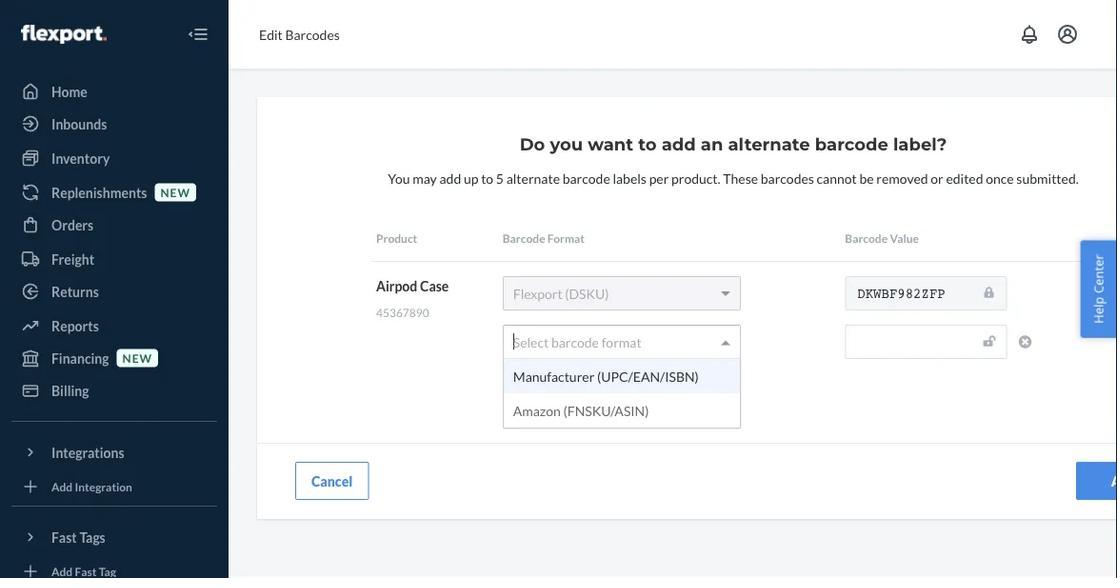 Task type: locate. For each thing, give the bounding box(es) containing it.
barcode
[[503, 231, 545, 245], [845, 231, 888, 245]]

home link
[[11, 76, 217, 107]]

or
[[931, 170, 944, 186]]

add left up
[[440, 170, 461, 186]]

barcode inside "add alternate barcode" button
[[602, 374, 645, 388]]

1 vertical spatial alternate
[[506, 170, 560, 186]]

0 vertical spatial fast
[[51, 529, 77, 545]]

add fast tag link
[[11, 560, 217, 578]]

fast left the tag on the left bottom of the page
[[75, 564, 97, 578]]

alternate
[[728, 134, 810, 155], [506, 170, 560, 186], [551, 374, 600, 388]]

integrations button
[[11, 437, 217, 468]]

select
[[513, 334, 549, 350]]

2 vertical spatial add
[[51, 564, 73, 578]]

barcode left format
[[503, 231, 545, 245]]

new up orders link
[[160, 185, 190, 199]]

add
[[662, 134, 696, 155], [440, 170, 461, 186]]

1 horizontal spatial add
[[662, 134, 696, 155]]

0 vertical spatial new
[[160, 185, 190, 199]]

fast
[[51, 529, 77, 545], [75, 564, 97, 578]]

add left 'an'
[[662, 134, 696, 155]]

2 [object object] option from the top
[[504, 393, 740, 428]]

barcode up (fnsku/asin)
[[602, 374, 645, 388]]

you
[[550, 134, 583, 155]]

help center
[[1090, 254, 1107, 324]]

close navigation image
[[187, 23, 210, 46]]

open notifications image
[[1018, 23, 1041, 46]]

open account menu image
[[1056, 23, 1079, 46]]

barcode
[[815, 134, 889, 155], [563, 170, 610, 186], [551, 334, 599, 350], [602, 374, 645, 388]]

up
[[464, 170, 479, 186]]

1 vertical spatial to
[[481, 170, 494, 186]]

want
[[588, 134, 634, 155]]

[object object] option down manufacturer (upc/ean/isbn)
[[504, 393, 740, 428]]

alternate up barcodes
[[728, 134, 810, 155]]

barcode format
[[503, 231, 585, 245]]

home
[[51, 83, 87, 100]]

alternate for 5
[[506, 170, 560, 186]]

you may add up to 5 alternate barcode labels per product. these barcodes cannot be removed or edited once submitted.
[[388, 170, 1079, 186]]

be
[[860, 170, 874, 186]]

removed
[[877, 170, 928, 186]]

do
[[520, 134, 545, 155]]

1 vertical spatial add
[[51, 480, 73, 493]]

cancel button
[[295, 462, 369, 500]]

to left 5
[[481, 170, 494, 186]]

1 horizontal spatial barcode
[[845, 231, 888, 245]]

None text field
[[845, 325, 1007, 359]]

1 horizontal spatial new
[[160, 185, 190, 199]]

0 vertical spatial alternate
[[728, 134, 810, 155]]

label?
[[893, 134, 947, 155]]

1 vertical spatial new
[[122, 351, 152, 365]]

[object object] option down format
[[504, 359, 740, 393]]

2 vertical spatial alternate
[[551, 374, 600, 388]]

add down the 'fast tags'
[[51, 564, 73, 578]]

do you want to add an alternate barcode label?
[[520, 134, 947, 155]]

orders link
[[11, 210, 217, 240]]

product
[[376, 231, 417, 245]]

per
[[649, 170, 669, 186]]

format
[[602, 334, 642, 350]]

to
[[638, 134, 657, 155], [481, 170, 494, 186]]

lock open alt image
[[983, 335, 996, 348]]

add left integration
[[51, 480, 73, 493]]

fast left tags
[[51, 529, 77, 545]]

alternate up amazon (fnsku/asin)
[[551, 374, 600, 388]]

1 vertical spatial add
[[440, 170, 461, 186]]

inventory
[[51, 150, 110, 166]]

list box
[[504, 359, 740, 428]]

1 vertical spatial fast
[[75, 564, 97, 578]]

0 horizontal spatial new
[[122, 351, 152, 365]]

add for add fast tag
[[51, 564, 73, 578]]

inbounds
[[51, 116, 107, 132]]

add for add alternate barcode
[[527, 374, 549, 388]]

new for financing
[[122, 351, 152, 365]]

new down reports link
[[122, 351, 152, 365]]

0 horizontal spatial add
[[440, 170, 461, 186]]

add right 'plus circle' icon
[[527, 374, 549, 388]]

add inside button
[[527, 374, 549, 388]]

0 vertical spatial to
[[638, 134, 657, 155]]

new
[[160, 185, 190, 199], [122, 351, 152, 365]]

help
[[1090, 297, 1107, 324]]

case
[[420, 278, 449, 294]]

you
[[388, 170, 410, 186]]

barcode for barcode value
[[845, 231, 888, 245]]

5
[[496, 170, 504, 186]]

0 horizontal spatial barcode
[[503, 231, 545, 245]]

2 barcode from the left
[[845, 231, 888, 245]]

help center button
[[1081, 240, 1117, 338]]

1 barcode from the left
[[503, 231, 545, 245]]

1 horizontal spatial to
[[638, 134, 657, 155]]

fast tags
[[51, 529, 105, 545]]

0 vertical spatial add
[[527, 374, 549, 388]]

[object object] option
[[504, 359, 740, 393], [504, 393, 740, 428]]

financing
[[51, 350, 109, 366]]

labels
[[613, 170, 647, 186]]

add fast tag
[[51, 564, 116, 578]]

edit
[[259, 26, 283, 42]]

reports link
[[11, 311, 217, 341]]

format
[[548, 231, 585, 245]]

None text field
[[845, 276, 1007, 310]]

barcode value
[[845, 231, 919, 245]]

1 [object object] option from the top
[[504, 359, 740, 393]]

amazon
[[513, 402, 561, 419]]

barcode up cannot
[[815, 134, 889, 155]]

alternate right 5
[[506, 170, 560, 186]]

alternate inside button
[[551, 374, 600, 388]]

(dsku)
[[565, 285, 609, 301]]

airpod
[[376, 278, 418, 294]]

billing link
[[11, 375, 217, 406]]

add
[[527, 374, 549, 388], [51, 480, 73, 493], [51, 564, 73, 578]]

barcode up "add alternate barcode" button
[[551, 334, 599, 350]]

integrations
[[51, 444, 124, 461]]

barcode left 'value'
[[845, 231, 888, 245]]

to up per
[[638, 134, 657, 155]]

None field
[[513, 326, 518, 361]]

45367890
[[376, 306, 429, 320]]



Task type: vqa. For each thing, say whether or not it's contained in the screenshot.
are
no



Task type: describe. For each thing, give the bounding box(es) containing it.
billing
[[51, 382, 89, 399]]

flexport logo image
[[21, 25, 107, 44]]

plus circle image
[[503, 373, 520, 390]]

barcodes
[[285, 26, 340, 42]]

barcodes
[[761, 170, 814, 186]]

add alternate barcode button
[[503, 373, 645, 390]]

airpod case
[[376, 278, 449, 294]]

inbounds link
[[11, 109, 217, 139]]

value
[[890, 231, 919, 245]]

tag
[[99, 564, 116, 578]]

[object object] option containing amazon (fnsku/asin)
[[504, 393, 740, 428]]

flexport
[[513, 285, 563, 301]]

add integration link
[[11, 475, 217, 498]]

fast inside "dropdown button"
[[51, 529, 77, 545]]

center
[[1090, 254, 1107, 294]]

select barcode format
[[513, 334, 642, 350]]

edited
[[946, 170, 984, 186]]

list box containing manufacturer (upc/ean/isbn)
[[504, 359, 740, 428]]

add integration
[[51, 480, 132, 493]]

fast tags button
[[11, 522, 217, 552]]

flexport (dsku)
[[513, 285, 609, 301]]

orders
[[51, 217, 94, 233]]

times circle image
[[1019, 335, 1032, 349]]

inventory link
[[11, 143, 217, 173]]

returns link
[[11, 276, 217, 307]]

add for add integration
[[51, 480, 73, 493]]

(fnsku/asin)
[[564, 402, 649, 419]]

(upc/ean/isbn)
[[597, 368, 699, 384]]

reports
[[51, 318, 99, 334]]

new for replenishments
[[160, 185, 190, 199]]

0 horizontal spatial to
[[481, 170, 494, 186]]

submitted.
[[1017, 170, 1079, 186]]

[object object] option containing manufacturer (upc/ean/isbn)
[[504, 359, 740, 393]]

tags
[[79, 529, 105, 545]]

freight
[[51, 251, 94, 267]]

may
[[413, 170, 437, 186]]

amazon (fnsku/asin)
[[513, 402, 649, 419]]

manufacturer (upc/ean/isbn)
[[513, 368, 699, 384]]

0 vertical spatial add
[[662, 134, 696, 155]]

cannot
[[817, 170, 857, 186]]

freight link
[[11, 244, 217, 274]]

alternate for an
[[728, 134, 810, 155]]

once
[[986, 170, 1014, 186]]

returns
[[51, 283, 99, 300]]

replenishments
[[51, 184, 147, 201]]

integration
[[75, 480, 132, 493]]

cancel
[[311, 473, 353, 489]]

edit barcodes
[[259, 26, 340, 42]]

barcode for barcode format
[[503, 231, 545, 245]]

barcode down you at the top of page
[[563, 170, 610, 186]]

manufacturer
[[513, 368, 595, 384]]

an
[[701, 134, 723, 155]]

these
[[723, 170, 758, 186]]

product.
[[672, 170, 721, 186]]

lock alt image
[[984, 286, 994, 299]]

add alternate barcode
[[527, 374, 645, 388]]



